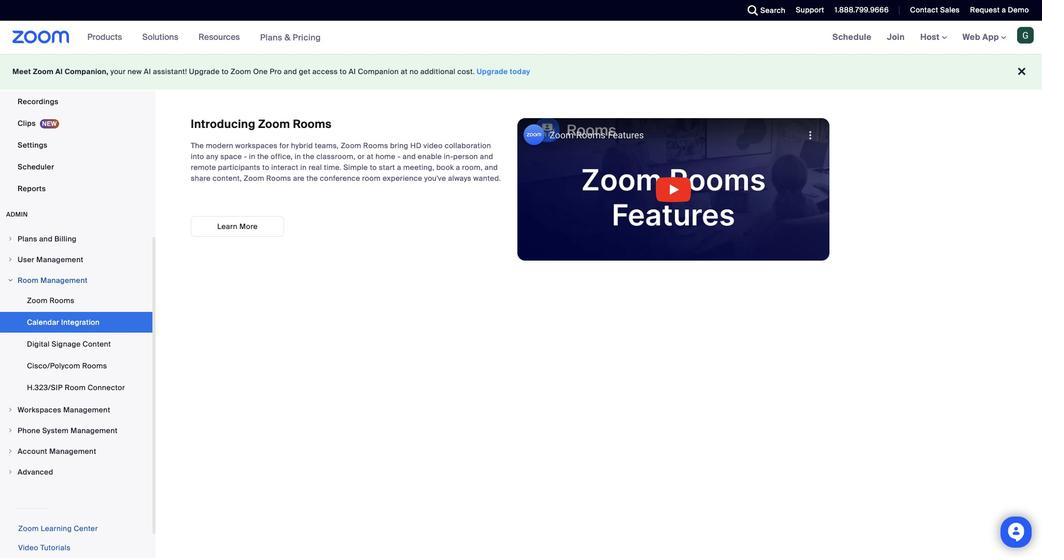 Task type: describe. For each thing, give the bounding box(es) containing it.
and inside "menu item"
[[39, 235, 53, 244]]

integration
[[61, 318, 100, 327]]

to up room
[[370, 163, 377, 172]]

clips link
[[0, 113, 153, 134]]

for
[[280, 141, 289, 150]]

host
[[921, 32, 943, 43]]

zoom learning center link
[[18, 525, 98, 534]]

learn more link
[[191, 216, 284, 237]]

assistant!
[[153, 67, 187, 76]]

person
[[454, 152, 478, 161]]

workspaces management
[[18, 406, 110, 415]]

plans & pricing
[[260, 32, 321, 43]]

right image for plans
[[7, 236, 13, 242]]

book
[[437, 163, 454, 172]]

join link
[[880, 21, 913, 54]]

companion
[[358, 67, 399, 76]]

resources button
[[199, 21, 245, 54]]

scheduler link
[[0, 157, 153, 177]]

calendar integration
[[27, 318, 100, 327]]

phone
[[18, 427, 40, 436]]

right image for phone
[[7, 428, 13, 434]]

rooms up hybrid
[[293, 117, 332, 132]]

rooms up home
[[364, 141, 388, 150]]

experience
[[383, 174, 423, 183]]

meet zoom ai companion, your new ai assistant! upgrade to zoom one pro and get access to ai companion at no additional cost. upgrade today
[[12, 67, 531, 76]]

modern
[[206, 141, 234, 150]]

meetings navigation
[[825, 21, 1043, 54]]

zoom left one
[[231, 67, 251, 76]]

phone system management
[[18, 427, 118, 436]]

into
[[191, 152, 204, 161]]

recordings link
[[0, 91, 153, 112]]

interact
[[272, 163, 299, 172]]

banner containing products
[[0, 21, 1043, 54]]

phone system management menu item
[[0, 421, 153, 441]]

introducing zoom rooms
[[191, 117, 332, 132]]

video
[[424, 141, 443, 150]]

pro
[[270, 67, 282, 76]]

learning
[[41, 525, 72, 534]]

home
[[376, 152, 396, 161]]

app
[[983, 32, 1000, 43]]

contact sales
[[911, 5, 961, 15]]

cisco/polycom
[[27, 362, 80, 371]]

cost.
[[458, 67, 475, 76]]

2 upgrade from the left
[[477, 67, 508, 76]]

h.323/sip room connector
[[27, 383, 125, 393]]

room management
[[18, 276, 88, 285]]

admin
[[6, 211, 28, 219]]

cisco/polycom rooms link
[[0, 356, 153, 377]]

bring
[[390, 141, 409, 150]]

management for workspaces management
[[63, 406, 110, 415]]

1 - from the left
[[244, 152, 247, 161]]

products button
[[87, 21, 127, 54]]

hybrid
[[291, 141, 313, 150]]

3 ai from the left
[[349, 67, 356, 76]]

or
[[358, 152, 365, 161]]

2 horizontal spatial a
[[1003, 5, 1007, 15]]

zoom logo image
[[12, 31, 69, 44]]

products
[[87, 32, 122, 43]]

settings link
[[0, 135, 153, 156]]

advanced
[[18, 468, 53, 477]]

zoom up or
[[341, 141, 362, 150]]

and up room,
[[480, 152, 494, 161]]

right image for user
[[7, 257, 13, 263]]

simple
[[344, 163, 368, 172]]

management for room management
[[40, 276, 88, 285]]

room
[[362, 174, 381, 183]]

pricing
[[293, 32, 321, 43]]

signage
[[52, 340, 81, 349]]

content
[[83, 340, 111, 349]]

the down workspaces
[[257, 152, 269, 161]]

and up wanted.
[[485, 163, 498, 172]]

calendar
[[27, 318, 59, 327]]

remote
[[191, 163, 216, 172]]

room management menu item
[[0, 271, 153, 291]]

host button
[[921, 32, 948, 43]]

right image for room management
[[7, 278, 13, 284]]

zoom up video
[[18, 525, 39, 534]]

search button
[[740, 0, 789, 21]]

get
[[299, 67, 311, 76]]

connector
[[88, 383, 125, 393]]

the modern workspaces for hybrid teams, zoom rooms bring hd video collaboration into any space - in the office, in the classroom, or at home - and enable in-person and remote participants to interact in real time. simple to start a meeting, book a room, and share content, zoom rooms are the conference room experience you've always wanted.
[[191, 141, 501, 183]]

plans and billing
[[18, 235, 77, 244]]

hd
[[411, 141, 422, 150]]

web
[[963, 32, 981, 43]]

&
[[285, 32, 291, 43]]

at inside meet zoom ai companion, footer
[[401, 67, 408, 76]]

digital signage content link
[[0, 334, 153, 355]]

zoom inside room management "menu"
[[27, 296, 48, 306]]

workspaces
[[18, 406, 61, 415]]

support
[[796, 5, 825, 15]]

enable
[[418, 152, 442, 161]]

digital signage content
[[27, 340, 111, 349]]

companion,
[[65, 67, 109, 76]]

one
[[253, 67, 268, 76]]

rooms down interact
[[266, 174, 291, 183]]

and down hd
[[403, 152, 416, 161]]

your
[[111, 67, 126, 76]]

additional
[[421, 67, 456, 76]]

in left real at the left
[[301, 163, 307, 172]]

zoom down participants
[[244, 174, 264, 183]]

join
[[888, 32, 905, 43]]

any
[[206, 152, 219, 161]]

room,
[[462, 163, 483, 172]]

tutorials
[[40, 544, 71, 553]]

room inside menu item
[[18, 276, 39, 285]]

workspaces management menu item
[[0, 401, 153, 420]]



Task type: locate. For each thing, give the bounding box(es) containing it.
at right or
[[367, 152, 374, 161]]

user
[[18, 255, 34, 265]]

room down "user"
[[18, 276, 39, 285]]

plans and billing menu item
[[0, 229, 153, 249]]

0 vertical spatial room
[[18, 276, 39, 285]]

introducing
[[191, 117, 256, 132]]

the
[[257, 152, 269, 161], [303, 152, 315, 161], [307, 174, 318, 183]]

management inside the account management 'menu item'
[[49, 447, 96, 457]]

resources
[[199, 32, 240, 43]]

1 horizontal spatial room
[[65, 383, 86, 393]]

in
[[249, 152, 256, 161], [295, 152, 301, 161], [301, 163, 307, 172]]

0 horizontal spatial plans
[[18, 235, 37, 244]]

right image inside plans and billing "menu item"
[[7, 236, 13, 242]]

user management
[[18, 255, 83, 265]]

2 horizontal spatial ai
[[349, 67, 356, 76]]

a up experience
[[397, 163, 402, 172]]

content,
[[213, 174, 242, 183]]

upgrade today link
[[477, 67, 531, 76]]

2 right image from the top
[[7, 449, 13, 455]]

a up always
[[456, 163, 461, 172]]

1 upgrade from the left
[[189, 67, 220, 76]]

schedule link
[[825, 21, 880, 54]]

right image left "user"
[[7, 257, 13, 263]]

management
[[36, 255, 83, 265], [40, 276, 88, 285], [63, 406, 110, 415], [71, 427, 118, 436], [49, 447, 96, 457]]

center
[[74, 525, 98, 534]]

solutions button
[[142, 21, 183, 54]]

0 vertical spatial right image
[[7, 278, 13, 284]]

more
[[240, 222, 258, 231]]

right image left workspaces
[[7, 407, 13, 414]]

management up zoom rooms link
[[40, 276, 88, 285]]

participants
[[218, 163, 261, 172]]

the
[[191, 141, 204, 150]]

learn
[[217, 222, 238, 231]]

search
[[761, 6, 786, 15]]

2 - from the left
[[398, 152, 401, 161]]

right image inside advanced menu item
[[7, 470, 13, 476]]

banner
[[0, 21, 1043, 54]]

1.888.799.9666 button
[[827, 0, 892, 21], [835, 5, 890, 15]]

new
[[128, 67, 142, 76]]

1 ai from the left
[[55, 67, 63, 76]]

billing
[[54, 235, 77, 244]]

right image inside the account management 'menu item'
[[7, 449, 13, 455]]

zoom up for
[[258, 117, 290, 132]]

collaboration
[[445, 141, 492, 150]]

video tutorials
[[18, 544, 71, 553]]

- down 'bring'
[[398, 152, 401, 161]]

management for user management
[[36, 255, 83, 265]]

in down hybrid
[[295, 152, 301, 161]]

- up participants
[[244, 152, 247, 161]]

rooms up calendar integration
[[50, 296, 74, 306]]

at left no
[[401, 67, 408, 76]]

product information navigation
[[80, 21, 329, 54]]

reports
[[18, 184, 46, 194]]

meet
[[12, 67, 31, 76]]

room management menu
[[0, 291, 153, 400]]

management down phone system management menu item
[[49, 447, 96, 457]]

and left billing
[[39, 235, 53, 244]]

are
[[293, 174, 305, 183]]

wanted.
[[474, 174, 501, 183]]

management inside user management menu item
[[36, 255, 83, 265]]

to down resources dropdown button
[[222, 67, 229, 76]]

account management menu item
[[0, 442, 153, 462]]

web app button
[[963, 32, 1007, 43]]

1 horizontal spatial -
[[398, 152, 401, 161]]

1 horizontal spatial upgrade
[[477, 67, 508, 76]]

user management menu item
[[0, 250, 153, 270]]

management inside "workspaces management" menu item
[[63, 406, 110, 415]]

1 vertical spatial right image
[[7, 449, 13, 455]]

0 vertical spatial at
[[401, 67, 408, 76]]

1 vertical spatial room
[[65, 383, 86, 393]]

personal menu menu
[[0, 0, 153, 200]]

right image inside user management menu item
[[7, 257, 13, 263]]

management for account management
[[49, 447, 96, 457]]

at
[[401, 67, 408, 76], [367, 152, 374, 161]]

contact
[[911, 5, 939, 15]]

teams,
[[315, 141, 339, 150]]

1 horizontal spatial ai
[[144, 67, 151, 76]]

4 right image from the top
[[7, 428, 13, 434]]

room inside "menu"
[[65, 383, 86, 393]]

1 horizontal spatial at
[[401, 67, 408, 76]]

0 horizontal spatial at
[[367, 152, 374, 161]]

right image inside 'room management' menu item
[[7, 278, 13, 284]]

at inside 'the modern workspaces for hybrid teams, zoom rooms bring hd video collaboration into any space - in the office, in the classroom, or at home - and enable in-person and remote participants to interact in real time. simple to start a meeting, book a room, and share content, zoom rooms are the conference room experience you've always wanted.'
[[367, 152, 374, 161]]

management down billing
[[36, 255, 83, 265]]

meet zoom ai companion, footer
[[0, 54, 1043, 90]]

0 horizontal spatial room
[[18, 276, 39, 285]]

1 horizontal spatial plans
[[260, 32, 283, 43]]

right image inside "workspaces management" menu item
[[7, 407, 13, 414]]

upgrade
[[189, 67, 220, 76], [477, 67, 508, 76]]

2 right image from the top
[[7, 257, 13, 263]]

access
[[313, 67, 338, 76]]

0 vertical spatial plans
[[260, 32, 283, 43]]

side navigation navigation
[[0, 0, 156, 559]]

zoom up calendar on the left
[[27, 296, 48, 306]]

office,
[[271, 152, 293, 161]]

plans for plans & pricing
[[260, 32, 283, 43]]

3 right image from the top
[[7, 407, 13, 414]]

the up real at the left
[[303, 152, 315, 161]]

1 right image from the top
[[7, 236, 13, 242]]

in-
[[444, 152, 454, 161]]

plans up "user"
[[18, 235, 37, 244]]

management inside phone system management menu item
[[71, 427, 118, 436]]

h.323/sip
[[27, 383, 63, 393]]

upgrade down product information navigation
[[189, 67, 220, 76]]

profile picture image
[[1018, 27, 1035, 44]]

plans inside product information navigation
[[260, 32, 283, 43]]

system
[[42, 427, 69, 436]]

ai right new
[[144, 67, 151, 76]]

zoom right meet
[[33, 67, 54, 76]]

sales
[[941, 5, 961, 15]]

request a demo
[[971, 5, 1030, 15]]

right image inside phone system management menu item
[[7, 428, 13, 434]]

workspaces
[[235, 141, 278, 150]]

learn more
[[217, 222, 258, 231]]

upgrade right cost.
[[477, 67, 508, 76]]

1 right image from the top
[[7, 278, 13, 284]]

rooms down content
[[82, 362, 107, 371]]

management up the account management 'menu item'
[[71, 427, 118, 436]]

meeting,
[[404, 163, 435, 172]]

ai left companion,
[[55, 67, 63, 76]]

1 vertical spatial plans
[[18, 235, 37, 244]]

0 horizontal spatial a
[[397, 163, 402, 172]]

right image
[[7, 278, 13, 284], [7, 449, 13, 455]]

schedule
[[833, 32, 872, 43]]

reports link
[[0, 178, 153, 199]]

scheduler
[[18, 162, 54, 172]]

room
[[18, 276, 39, 285], [65, 383, 86, 393]]

advanced menu item
[[0, 463, 153, 483]]

right image for account management
[[7, 449, 13, 455]]

account
[[18, 447, 47, 457]]

to
[[222, 67, 229, 76], [340, 67, 347, 76], [263, 163, 270, 172], [370, 163, 377, 172]]

0 horizontal spatial -
[[244, 152, 247, 161]]

0 horizontal spatial upgrade
[[189, 67, 220, 76]]

right image left room management
[[7, 278, 13, 284]]

a left demo
[[1003, 5, 1007, 15]]

cisco/polycom rooms
[[27, 362, 107, 371]]

the down real at the left
[[307, 174, 318, 183]]

admin menu menu
[[0, 229, 153, 484]]

and inside meet zoom ai companion, footer
[[284, 67, 297, 76]]

zoom rooms link
[[0, 291, 153, 311]]

management up phone system management menu item
[[63, 406, 110, 415]]

plans & pricing link
[[260, 32, 321, 43], [260, 32, 321, 43]]

digital
[[27, 340, 50, 349]]

room down cisco/polycom rooms link
[[65, 383, 86, 393]]

you've
[[425, 174, 446, 183]]

ai left companion
[[349, 67, 356, 76]]

right image left the account
[[7, 449, 13, 455]]

ai
[[55, 67, 63, 76], [144, 67, 151, 76], [349, 67, 356, 76]]

5 right image from the top
[[7, 470, 13, 476]]

right image left phone
[[7, 428, 13, 434]]

settings
[[18, 141, 47, 150]]

right image
[[7, 236, 13, 242], [7, 257, 13, 263], [7, 407, 13, 414], [7, 428, 13, 434], [7, 470, 13, 476]]

share
[[191, 174, 211, 183]]

and left get
[[284, 67, 297, 76]]

to left interact
[[263, 163, 270, 172]]

in down workspaces
[[249, 152, 256, 161]]

web app
[[963, 32, 1000, 43]]

time.
[[324, 163, 342, 172]]

plans for plans and billing
[[18, 235, 37, 244]]

real
[[309, 163, 322, 172]]

right image down admin
[[7, 236, 13, 242]]

always
[[448, 174, 472, 183]]

video tutorials link
[[18, 544, 71, 553]]

management inside 'room management' menu item
[[40, 276, 88, 285]]

0 horizontal spatial ai
[[55, 67, 63, 76]]

1 horizontal spatial a
[[456, 163, 461, 172]]

recordings
[[18, 97, 59, 106]]

right image left advanced
[[7, 470, 13, 476]]

1 vertical spatial at
[[367, 152, 374, 161]]

plans left &
[[260, 32, 283, 43]]

request
[[971, 5, 1001, 15]]

right image for workspaces
[[7, 407, 13, 414]]

classroom,
[[317, 152, 356, 161]]

plans inside "menu item"
[[18, 235, 37, 244]]

2 ai from the left
[[144, 67, 151, 76]]

to right the access
[[340, 67, 347, 76]]



Task type: vqa. For each thing, say whether or not it's contained in the screenshot.
Host "DROPDOWN BUTTON"
yes



